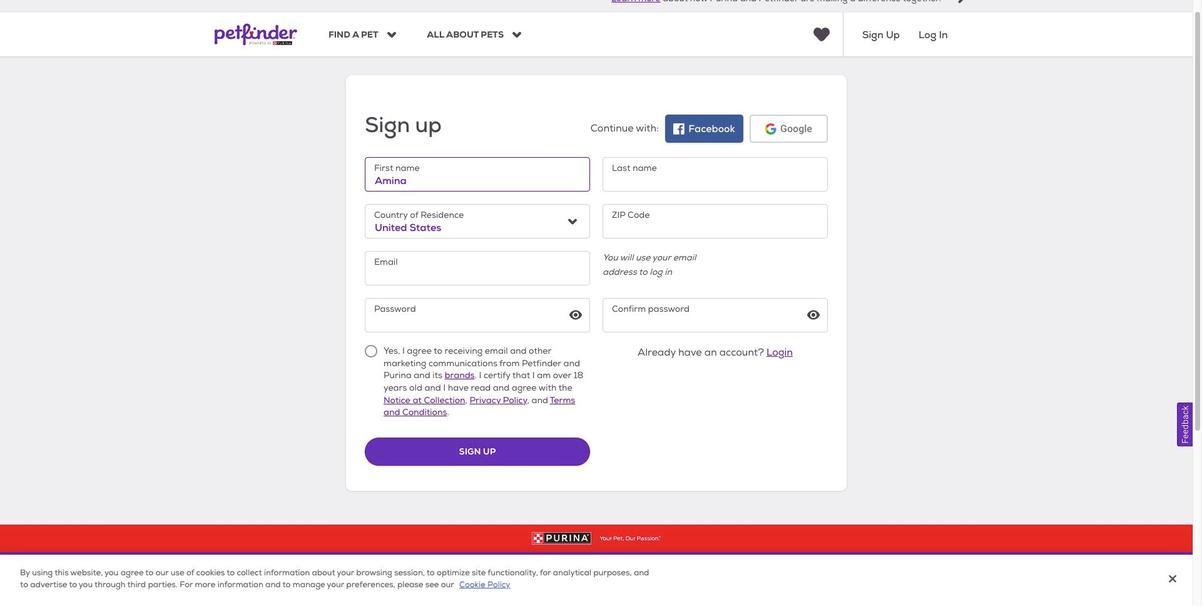 Task type: locate. For each thing, give the bounding box(es) containing it.
None password field
[[365, 298, 590, 333], [603, 298, 828, 333], [365, 298, 590, 333], [603, 298, 828, 333]]

purina your pet, our passion image
[[0, 532, 1193, 545]]

1 list item from the top
[[364, 369, 419, 406]]

2 petfinder home image from the top
[[215, 578, 294, 600]]

None text field
[[603, 157, 828, 192]]

ZIP Code text field
[[603, 204, 828, 239]]

list
[[364, 369, 419, 600]]

4 list item from the top
[[364, 575, 418, 600]]

privacy alert dialog
[[0, 555, 1193, 606]]

None email field
[[365, 251, 590, 286]]

list item
[[364, 369, 419, 406], [364, 514, 404, 539], [364, 544, 417, 570], [364, 575, 418, 600]]

0 vertical spatial petfinder home image
[[215, 13, 297, 57]]

petfinder home image
[[215, 13, 297, 57], [215, 578, 294, 600]]

1 vertical spatial petfinder home image
[[215, 578, 294, 600]]

footer
[[0, 525, 1193, 606]]

None text field
[[365, 157, 590, 192]]



Task type: vqa. For each thing, say whether or not it's contained in the screenshot.
the left PET
no



Task type: describe. For each thing, give the bounding box(es) containing it.
2 list item from the top
[[364, 514, 404, 539]]

1 petfinder home image from the top
[[215, 13, 297, 57]]

3 list item from the top
[[364, 544, 417, 570]]



